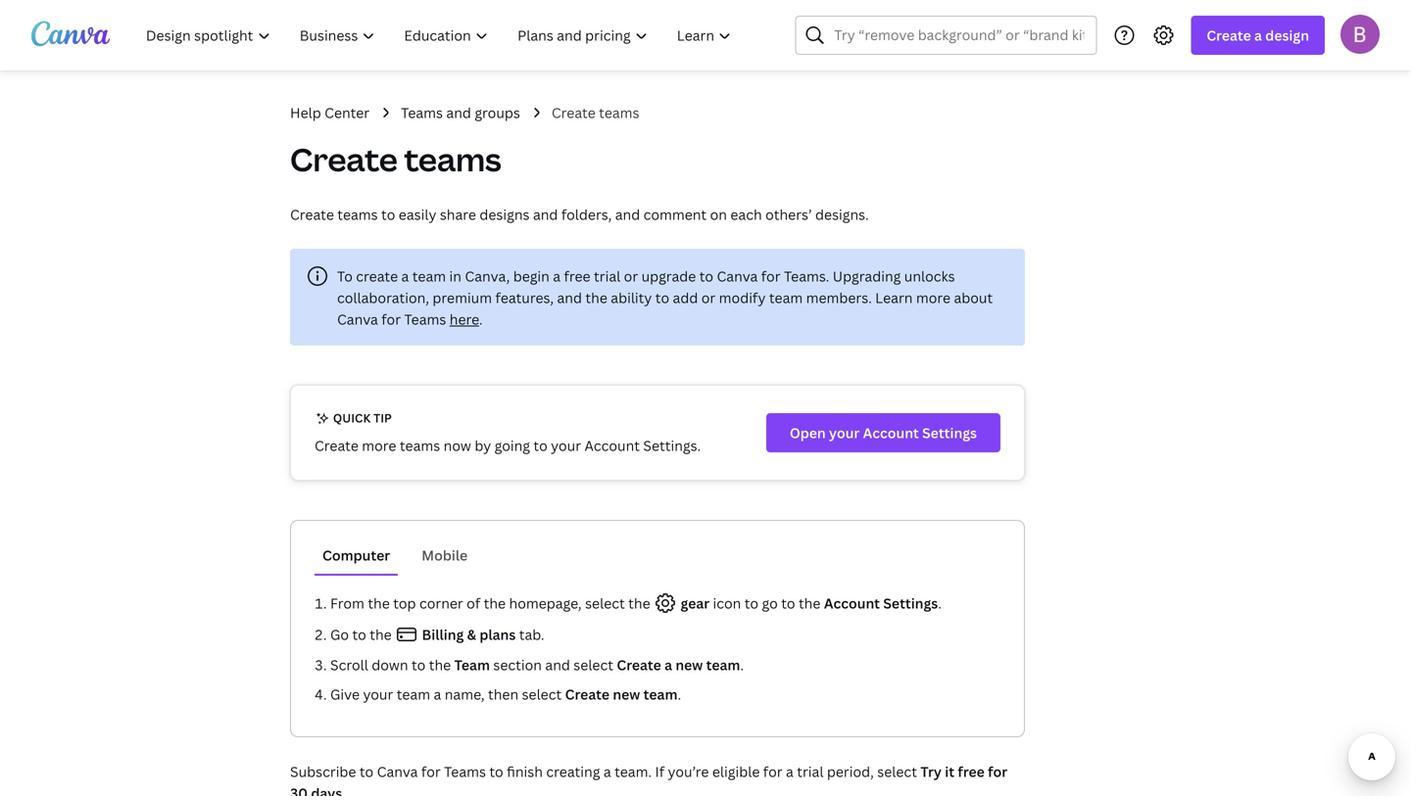 Task type: describe. For each thing, give the bounding box(es) containing it.
period,
[[827, 763, 874, 781]]

from the top corner of the homepage, select the
[[330, 594, 654, 613]]

upgrading
[[833, 267, 901, 286]]

quick tip
[[330, 410, 392, 426]]

the right of
[[484, 594, 506, 613]]

the down billing
[[429, 656, 451, 675]]

for up modify on the top right of page
[[761, 267, 781, 286]]

comment
[[643, 205, 707, 224]]

your for open your account settings
[[829, 424, 860, 442]]

you're
[[668, 763, 709, 781]]

to create a team in canva, begin a free trial or upgrade to canva for teams. upgrading unlocks collaboration, premium features, and the ability to add or modify team members. learn more about canva for teams
[[337, 267, 993, 329]]

create inside dropdown button
[[1207, 26, 1251, 45]]

and right the 'designs'
[[533, 205, 558, 224]]

Try "remove background" or "brand kit" search field
[[834, 17, 1084, 54]]

upgrade
[[641, 267, 696, 286]]

premium
[[433, 289, 492, 307]]

for inside try it free for 30 days
[[988, 763, 1007, 781]]

team down icon
[[706, 656, 740, 675]]

down
[[372, 656, 408, 675]]

account right go
[[824, 594, 880, 613]]

teams and groups link
[[401, 102, 520, 123]]

going
[[494, 437, 530, 455]]

finish
[[507, 763, 543, 781]]

settings.
[[643, 437, 701, 455]]

teams and groups
[[401, 103, 520, 122]]

corner
[[419, 594, 463, 613]]

share
[[440, 205, 476, 224]]

top level navigation element
[[133, 16, 748, 55]]

and right section
[[545, 656, 570, 675]]

tab.
[[519, 626, 544, 644]]

homepage,
[[509, 594, 582, 613]]

gear
[[681, 594, 710, 613]]

design
[[1265, 26, 1309, 45]]

from
[[330, 594, 364, 613]]

a inside dropdown button
[[1254, 26, 1262, 45]]

learn
[[875, 289, 913, 307]]

0 vertical spatial or
[[624, 267, 638, 286]]

folders,
[[561, 205, 612, 224]]

more inside to create a team in canva, begin a free trial or upgrade to canva for teams. upgrading unlocks collaboration, premium features, and the ability to add or modify team members. learn more about canva for teams
[[916, 289, 951, 307]]

the left top
[[368, 594, 390, 613]]

teams inside to create a team in canva, begin a free trial or upgrade to canva for teams. upgrading unlocks collaboration, premium features, and the ability to add or modify team members. learn more about canva for teams
[[404, 310, 446, 329]]

if
[[655, 763, 664, 781]]

features,
[[495, 289, 554, 307]]

eligible
[[712, 763, 760, 781]]

now
[[444, 437, 471, 455]]

team
[[454, 656, 490, 675]]

0 vertical spatial settings
[[922, 424, 977, 442]]

1 vertical spatial trial
[[797, 763, 824, 781]]

others'
[[765, 205, 812, 224]]

about
[[954, 289, 993, 307]]

to
[[337, 267, 353, 286]]

team up if
[[643, 685, 678, 704]]

trial inside to create a team in canva, begin a free trial or upgrade to canva for teams. upgrading unlocks collaboration, premium features, and the ability to add or modify team members. learn more about canva for teams
[[594, 267, 621, 286]]

subscribe to canva for teams to finish creating a team. if you're eligible for a trial period, select
[[290, 763, 920, 781]]

1 vertical spatial or
[[701, 289, 716, 307]]

help center link
[[290, 102, 370, 123]]

and inside to create a team in canva, begin a free trial or upgrade to canva for teams. upgrading unlocks collaboration, premium features, and the ability to add or modify team members. learn more about canva for teams
[[557, 289, 582, 307]]

1 vertical spatial create teams
[[290, 138, 501, 181]]

select left try
[[877, 763, 917, 781]]

2 vertical spatial canva
[[377, 763, 418, 781]]

1 vertical spatial canva
[[337, 310, 378, 329]]

account right open
[[863, 424, 919, 442]]

scroll down to the team section and select create a new team .
[[330, 656, 744, 675]]

team.
[[614, 763, 652, 781]]

canva,
[[465, 267, 510, 286]]

for down collaboration,
[[381, 310, 401, 329]]

open your account settings
[[790, 424, 977, 442]]

and left groups
[[446, 103, 471, 122]]

mobile
[[422, 546, 468, 565]]

gear icon to go to the account settings .
[[681, 594, 942, 613]]

1 horizontal spatial your
[[551, 437, 581, 455]]

members.
[[806, 289, 872, 307]]

groups
[[475, 103, 520, 122]]

tip
[[373, 410, 392, 426]]

add
[[673, 289, 698, 307]]

scroll
[[330, 656, 368, 675]]

create a design button
[[1191, 16, 1325, 55]]

each
[[730, 205, 762, 224]]

designs
[[480, 205, 530, 224]]

billing & plans tab.
[[422, 626, 544, 644]]

go
[[330, 626, 349, 644]]

center
[[324, 103, 370, 122]]

ability
[[611, 289, 652, 307]]

help
[[290, 103, 321, 122]]



Task type: vqa. For each thing, say whether or not it's contained in the screenshot.
Try
yes



Task type: locate. For each thing, give the bounding box(es) containing it.
2 vertical spatial teams
[[444, 763, 486, 781]]

easily
[[399, 205, 436, 224]]

team down teams.
[[769, 289, 803, 307]]

open
[[790, 424, 826, 442]]

in
[[449, 267, 462, 286]]

0 horizontal spatial your
[[363, 685, 393, 704]]

create
[[356, 267, 398, 286]]

mobile button
[[414, 537, 475, 574]]

for left finish
[[421, 763, 441, 781]]

select right section
[[574, 656, 613, 675]]

by
[[475, 437, 491, 455]]

account left settings.
[[584, 437, 640, 455]]

the inside to create a team in canva, begin a free trial or upgrade to canva for teams. upgrading unlocks collaboration, premium features, and the ability to add or modify team members. learn more about canva for teams
[[585, 289, 607, 307]]

of
[[467, 594, 480, 613]]

your right open
[[829, 424, 860, 442]]

go
[[762, 594, 778, 613]]

teams.
[[784, 267, 829, 286]]

help center
[[290, 103, 370, 122]]

teams
[[401, 103, 443, 122], [404, 310, 446, 329], [444, 763, 486, 781]]

canva right subscribe
[[377, 763, 418, 781]]

0 horizontal spatial create teams
[[290, 138, 501, 181]]

here
[[450, 310, 479, 329]]

begin
[[513, 267, 550, 286]]

new
[[675, 656, 703, 675], [613, 685, 640, 704]]

trial
[[594, 267, 621, 286], [797, 763, 824, 781]]

settings
[[922, 424, 977, 442], [883, 594, 938, 613]]

0 vertical spatial new
[[675, 656, 703, 675]]

try it free for 30 days
[[290, 763, 1007, 797]]

canva up modify on the top right of page
[[717, 267, 758, 286]]

&
[[467, 626, 476, 644]]

teams left finish
[[444, 763, 486, 781]]

2 horizontal spatial your
[[829, 424, 860, 442]]

create
[[1207, 26, 1251, 45], [552, 103, 596, 122], [290, 138, 398, 181], [290, 205, 334, 224], [315, 437, 359, 455], [617, 656, 661, 675], [565, 685, 610, 704]]

teams right center
[[401, 103, 443, 122]]

0 vertical spatial more
[[916, 289, 951, 307]]

computer button
[[315, 537, 398, 574]]

open your account settings link
[[766, 414, 1000, 453]]

bob builder image
[[1340, 14, 1380, 54]]

subscribe
[[290, 763, 356, 781]]

or
[[624, 267, 638, 286], [701, 289, 716, 307]]

select down scroll down to the team section and select create a new team .
[[522, 685, 562, 704]]

try
[[920, 763, 942, 781]]

go to the
[[330, 626, 395, 644]]

your inside open your account settings link
[[829, 424, 860, 442]]

or right add in the left top of the page
[[701, 289, 716, 307]]

0 horizontal spatial trial
[[594, 267, 621, 286]]

top
[[393, 594, 416, 613]]

select right homepage,
[[585, 594, 625, 613]]

give your team a name, then select create new team .
[[330, 685, 681, 704]]

.
[[479, 310, 483, 329], [938, 594, 942, 613], [740, 656, 744, 675], [678, 685, 681, 704]]

your right going
[[551, 437, 581, 455]]

the right go
[[799, 594, 821, 613]]

0 vertical spatial canva
[[717, 267, 758, 286]]

create teams link
[[552, 102, 639, 123]]

on
[[710, 205, 727, 224]]

1 vertical spatial teams
[[404, 310, 446, 329]]

0 vertical spatial trial
[[594, 267, 621, 286]]

create teams
[[552, 103, 639, 122], [290, 138, 501, 181]]

collaboration,
[[337, 289, 429, 307]]

1 vertical spatial more
[[362, 437, 396, 455]]

team
[[412, 267, 446, 286], [769, 289, 803, 307], [706, 656, 740, 675], [397, 685, 430, 704], [643, 685, 678, 704]]

0 vertical spatial teams
[[401, 103, 443, 122]]

1 horizontal spatial create teams
[[552, 103, 639, 122]]

quick
[[333, 410, 371, 426]]

the left "ability"
[[585, 289, 607, 307]]

icon
[[713, 594, 741, 613]]

your down down
[[363, 685, 393, 704]]

and
[[446, 103, 471, 122], [533, 205, 558, 224], [615, 205, 640, 224], [557, 289, 582, 307], [545, 656, 570, 675]]

here .
[[450, 310, 483, 329]]

modify
[[719, 289, 766, 307]]

name,
[[445, 685, 485, 704]]

creating
[[546, 763, 600, 781]]

free right it
[[958, 763, 985, 781]]

your for give your team a name, then select create new team .
[[363, 685, 393, 704]]

a
[[1254, 26, 1262, 45], [401, 267, 409, 286], [553, 267, 561, 286], [664, 656, 672, 675], [434, 685, 441, 704], [603, 763, 611, 781], [786, 763, 794, 781]]

trial up "ability"
[[594, 267, 621, 286]]

0 vertical spatial create teams
[[552, 103, 639, 122]]

0 horizontal spatial new
[[613, 685, 640, 704]]

canva down collaboration,
[[337, 310, 378, 329]]

0 horizontal spatial or
[[624, 267, 638, 286]]

new down gear
[[675, 656, 703, 675]]

0 horizontal spatial more
[[362, 437, 396, 455]]

0 vertical spatial free
[[564, 267, 590, 286]]

create teams to easily share designs and folders, and comment on each others' designs.
[[290, 205, 869, 224]]

1 horizontal spatial more
[[916, 289, 951, 307]]

unlocks
[[904, 267, 955, 286]]

the
[[585, 289, 607, 307], [368, 594, 390, 613], [484, 594, 506, 613], [628, 594, 650, 613], [799, 594, 821, 613], [370, 626, 392, 644], [429, 656, 451, 675]]

more down "unlocks"
[[916, 289, 951, 307]]

designs.
[[815, 205, 869, 224]]

team left in
[[412, 267, 446, 286]]

your
[[829, 424, 860, 442], [551, 437, 581, 455], [363, 685, 393, 704]]

section
[[493, 656, 542, 675]]

give
[[330, 685, 360, 704]]

create a design
[[1207, 26, 1309, 45]]

create more teams now by going to your account settings.
[[315, 437, 701, 455]]

canva
[[717, 267, 758, 286], [337, 310, 378, 329], [377, 763, 418, 781]]

the up down
[[370, 626, 392, 644]]

free right the begin
[[564, 267, 590, 286]]

for right it
[[988, 763, 1007, 781]]

free inside to create a team in canva, begin a free trial or upgrade to canva for teams. upgrading unlocks collaboration, premium features, and the ability to add or modify team members. learn more about canva for teams
[[564, 267, 590, 286]]

or up "ability"
[[624, 267, 638, 286]]

1 vertical spatial free
[[958, 763, 985, 781]]

more down tip
[[362, 437, 396, 455]]

it
[[945, 763, 954, 781]]

and right features,
[[557, 289, 582, 307]]

new up the team.
[[613, 685, 640, 704]]

1 vertical spatial new
[[613, 685, 640, 704]]

team down down
[[397, 685, 430, 704]]

30
[[290, 784, 308, 797]]

1 horizontal spatial new
[[675, 656, 703, 675]]

the left gear
[[628, 594, 650, 613]]

0 horizontal spatial free
[[564, 267, 590, 286]]

plans
[[480, 626, 516, 644]]

teams
[[599, 103, 639, 122], [404, 138, 501, 181], [337, 205, 378, 224], [400, 437, 440, 455]]

days
[[311, 784, 342, 797]]

teams left here link
[[404, 310, 446, 329]]

trial left period,
[[797, 763, 824, 781]]

account
[[863, 424, 919, 442], [584, 437, 640, 455], [824, 594, 880, 613]]

more
[[916, 289, 951, 307], [362, 437, 396, 455]]

1 horizontal spatial trial
[[797, 763, 824, 781]]

1 vertical spatial settings
[[883, 594, 938, 613]]

select
[[585, 594, 625, 613], [574, 656, 613, 675], [522, 685, 562, 704], [877, 763, 917, 781]]

computer
[[322, 546, 390, 565]]

1 horizontal spatial free
[[958, 763, 985, 781]]

billing
[[422, 626, 464, 644]]

free inside try it free for 30 days
[[958, 763, 985, 781]]

for right eligible
[[763, 763, 783, 781]]

1 horizontal spatial or
[[701, 289, 716, 307]]

and right folders,
[[615, 205, 640, 224]]

for
[[761, 267, 781, 286], [381, 310, 401, 329], [421, 763, 441, 781], [763, 763, 783, 781], [988, 763, 1007, 781]]

then
[[488, 685, 518, 704]]

here link
[[450, 310, 479, 329]]



